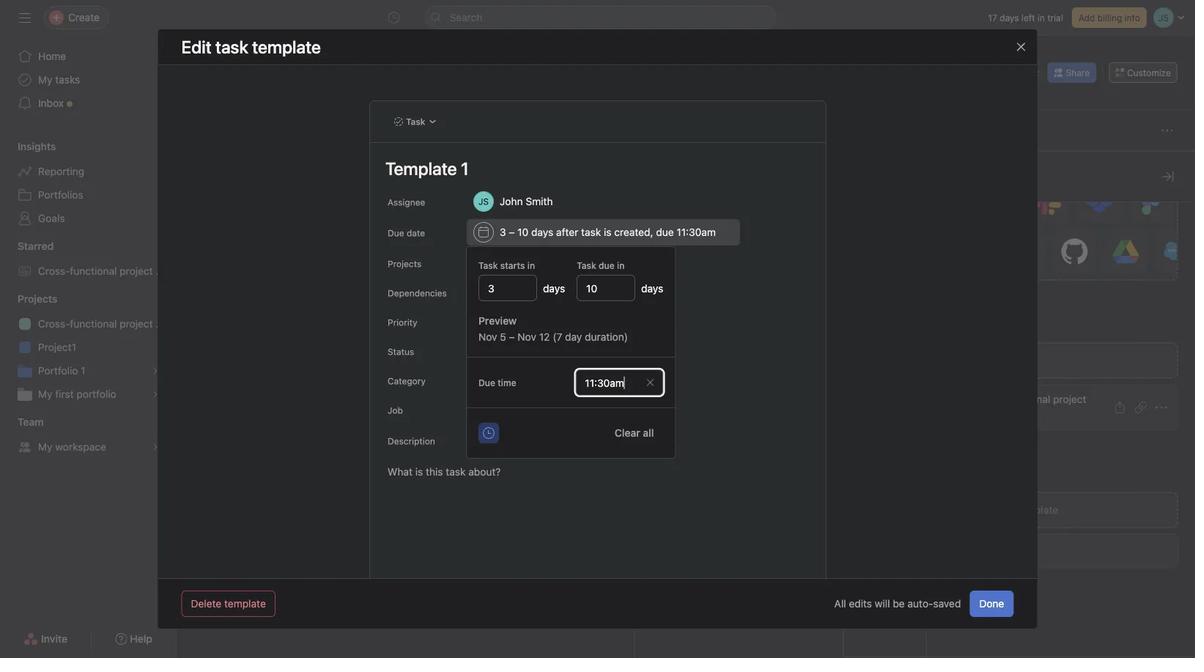 Task type: vqa. For each thing, say whether or not it's contained in the screenshot.
Add to projects button
yes



Task type: describe. For each thing, give the bounding box(es) containing it.
board
[[348, 92, 377, 104]]

1 vertical spatial due
[[599, 260, 615, 270]]

functional inside projects element
[[70, 318, 117, 330]]

row up '11:30am'
[[194, 177, 1194, 179]]

delete template
[[191, 598, 266, 610]]

workflow
[[549, 92, 595, 104]]

– inside 3 – 10 days after task is created, due 11:30am dropdown button
[[509, 226, 514, 238]]

time
[[498, 377, 516, 388]]

list image
[[203, 53, 221, 71]]

Template Name text field
[[379, 152, 808, 185]]

1 vertical spatial priority
[[387, 317, 417, 328]]

add billing info
[[1079, 12, 1140, 23]]

starts
[[500, 260, 525, 270]]

files
[[784, 92, 807, 104]]

17 days left in trial
[[988, 12, 1063, 23]]

0 vertical spatial projects
[[387, 259, 421, 269]]

cross-functional project plan inside projects element
[[38, 318, 176, 330]]

first
[[55, 388, 74, 400]]

days up 'preview nov 5 – nov 12 (7 day duration)'
[[543, 282, 565, 294]]

js button
[[980, 64, 998, 81]]

template inside delete template button
[[224, 598, 266, 610]]

john inside dropdown button
[[499, 195, 523, 207]]

3 – 10 days after task is created, due 11:30am
[[499, 226, 716, 238]]

left
[[1022, 12, 1035, 23]]

description
[[387, 436, 435, 446]]

all
[[643, 427, 654, 439]]

global element
[[0, 36, 176, 124]]

share
[[1066, 67, 1090, 78]]

3
[[499, 226, 506, 238]]

2 horizontal spatial in
[[1038, 12, 1045, 23]]

days inside 3 – 10 days after task is created, due 11:30am dropdown button
[[531, 226, 553, 238]]

3 – 10 days after task is created, due 11:30am button
[[466, 219, 740, 246]]

plan inside button
[[972, 409, 992, 421]]

category
[[387, 376, 425, 386]]

after
[[556, 226, 578, 238]]

projects button
[[0, 292, 57, 306]]

row down john smith button
[[177, 340, 1195, 367]]

cross- inside cross-functional project plan
[[972, 393, 1004, 405]]

days up john smith button
[[641, 282, 664, 294]]

row containing js
[[177, 287, 1195, 314]]

my for my first portfolio
[[38, 388, 52, 400]]

my workspace link
[[9, 435, 167, 459]]

smith inside dropdown button
[[525, 195, 553, 207]]

john smith button
[[641, 318, 719, 336]]

portfolios link
[[9, 183, 167, 207]]

cross-functional project plan inside starred element
[[38, 265, 176, 277]]

be
[[893, 598, 905, 610]]

calendar
[[476, 92, 520, 104]]

add section
[[218, 607, 282, 621]]

js inside button
[[984, 67, 994, 78]]

header to do tree grid
[[177, 287, 1195, 394]]

edit task template
[[181, 37, 321, 57]]

my for my workspace
[[38, 441, 52, 453]]

cross-functional project plan button
[[945, 385, 1178, 430]]

insights
[[18, 140, 56, 152]]

projects element
[[0, 286, 176, 409]]

task due in
[[577, 260, 625, 270]]

billing
[[1098, 12, 1122, 23]]

duration)
[[585, 331, 628, 343]]

2 nov from the left
[[518, 331, 536, 343]]

team button
[[0, 415, 44, 429]]

add for add to projects
[[473, 258, 490, 268]]

add for add task template
[[973, 504, 991, 516]]

— text field
[[1071, 341, 1158, 366]]

days right 17 at the right of the page
[[1000, 12, 1019, 23]]

invite
[[41, 633, 68, 645]]

add for add section
[[218, 607, 240, 621]]

is
[[604, 226, 611, 238]]

customize button
[[1109, 62, 1178, 83]]

task for task due in
[[577, 260, 596, 270]]

teams element
[[0, 409, 176, 462]]

add to starred image
[[465, 56, 477, 68]]

priority row
[[177, 151, 1195, 178]]

timeline
[[406, 92, 447, 104]]

in for task starts in
[[527, 260, 535, 270]]

add task template button
[[945, 492, 1178, 528]]

portfolio 1
[[38, 365, 85, 377]]

search
[[450, 11, 483, 23]]

messages link
[[695, 90, 755, 106]]

my for my tasks
[[38, 74, 52, 86]]

due inside 3 – 10 days after task is created, due 11:30am dropdown button
[[656, 226, 674, 238]]

1 vertical spatial john smith
[[662, 296, 708, 306]]

portfolio
[[77, 388, 116, 400]]

portfolio
[[38, 365, 78, 377]]

my tasks
[[38, 74, 80, 86]]

starred
[[18, 240, 54, 252]]

add dependencies
[[473, 287, 552, 298]]

preview
[[479, 315, 517, 327]]

share form image
[[1115, 402, 1126, 413]]

dependencies
[[387, 288, 447, 298]]

10
[[517, 226, 528, 238]]

add for add task…
[[235, 578, 254, 590]]

delete
[[191, 598, 222, 610]]

row down "job" "text field"
[[177, 434, 1195, 462]]

home
[[38, 50, 66, 62]]

done
[[979, 598, 1004, 610]]

template inside add task template button
[[1017, 504, 1058, 516]]

set due time image
[[483, 427, 495, 439]]

remove image
[[646, 378, 655, 387]]

job field for draft project brief cell
[[1071, 287, 1159, 314]]

cross-functional project plan inside button
[[972, 393, 1087, 421]]

add for add dependencies
[[473, 287, 490, 298]]

john smith inside button
[[662, 322, 708, 332]]

add task… button
[[235, 576, 285, 593]]

clear
[[615, 427, 640, 439]]

portfolio 1 link
[[9, 359, 167, 383]]

starred element
[[0, 233, 176, 286]]

project1
[[38, 341, 76, 353]]

calendar link
[[465, 90, 520, 106]]

to
[[492, 258, 501, 268]]

project inside button
[[1053, 393, 1087, 405]]

share timeline with teammates cell
[[177, 340, 635, 367]]

1 vertical spatial project
[[120, 318, 153, 330]]

portfolios
[[38, 189, 83, 201]]

clear all button
[[605, 420, 664, 446]]

draft project brief cell
[[177, 287, 635, 314]]

1 vertical spatial smith
[[684, 296, 708, 306]]

insights element
[[0, 133, 176, 233]]

home link
[[9, 45, 167, 68]]

search list box
[[425, 6, 776, 29]]

task template
[[215, 37, 321, 57]]

projects inside dropdown button
[[18, 293, 57, 305]]

info
[[1125, 12, 1140, 23]]

board link
[[336, 90, 377, 106]]

messages
[[706, 92, 755, 104]]

add to projects
[[473, 258, 538, 268]]



Task type: locate. For each thing, give the bounding box(es) containing it.
cross- for 2nd cross-functional project plan link from the top of the page
[[38, 318, 70, 330]]

john smith row
[[177, 314, 1195, 341]]

3 cell from the top
[[722, 340, 810, 367]]

remove image
[[558, 196, 570, 207], [721, 226, 733, 238]]

dashboard
[[624, 92, 677, 104]]

1 vertical spatial template
[[224, 598, 266, 610]]

1 vertical spatial projects
[[18, 293, 57, 305]]

john smith inside dropdown button
[[499, 195, 553, 207]]

row up john smith button
[[177, 287, 1195, 314]]

in for task due in
[[617, 260, 625, 270]]

1 vertical spatial john
[[662, 296, 682, 306]]

0 horizontal spatial task
[[581, 226, 601, 238]]

0 vertical spatial plan
[[156, 265, 176, 277]]

hide sidebar image
[[19, 12, 31, 23]]

task…
[[257, 578, 285, 590]]

assignee
[[387, 197, 425, 207]]

my first portfolio
[[38, 388, 116, 400]]

task inside button
[[994, 504, 1014, 516]]

1 vertical spatial cross-functional project plan link
[[9, 312, 176, 336]]

due time
[[479, 377, 516, 388]]

all edits will be auto-saved
[[834, 598, 961, 610]]

None text field
[[576, 369, 664, 396]]

0 horizontal spatial due
[[599, 260, 615, 270]]

0 vertical spatial cross-
[[38, 265, 70, 277]]

3 my from the top
[[38, 441, 52, 453]]

1 horizontal spatial priority
[[816, 160, 845, 170]]

in down created,
[[617, 260, 625, 270]]

add inside add task template button
[[973, 504, 991, 516]]

john smith button
[[466, 188, 577, 215]]

due date
[[387, 228, 425, 238]]

add inside add billing info button
[[1079, 12, 1095, 23]]

nov left 12
[[518, 331, 536, 343]]

row down priority row
[[177, 219, 1195, 247]]

1 horizontal spatial task
[[994, 504, 1014, 516]]

task inside dropdown button
[[581, 226, 601, 238]]

cross- for cross-functional project plan link within starred element
[[38, 265, 70, 277]]

copy form link image
[[1135, 402, 1147, 413]]

None number field
[[479, 275, 537, 301], [577, 275, 636, 301], [479, 275, 537, 301], [577, 275, 636, 301]]

0 horizontal spatial due
[[387, 228, 404, 238]]

insights button
[[0, 139, 56, 154]]

add section button
[[194, 601, 288, 627]]

workspace
[[55, 441, 106, 453]]

0 vertical spatial priority
[[816, 160, 845, 170]]

share button
[[1048, 62, 1097, 83]]

john inside button
[[662, 322, 682, 332]]

project left share form icon
[[1053, 393, 1087, 405]]

due down is
[[599, 260, 615, 270]]

priority
[[816, 160, 845, 170], [387, 317, 417, 328]]

0 horizontal spatial nov
[[479, 331, 497, 343]]

job
[[387, 405, 403, 416]]

template
[[1017, 504, 1058, 516], [224, 598, 266, 610]]

1 my from the top
[[38, 74, 52, 86]]

john right duration)
[[662, 322, 682, 332]]

cross-functional project plan link
[[9, 259, 176, 283], [9, 312, 176, 336]]

day
[[565, 331, 582, 343]]

1 cell from the top
[[722, 287, 810, 314]]

functional inside button
[[1004, 393, 1051, 405]]

row up add task… row
[[177, 502, 1195, 530]]

row down john smith row
[[177, 366, 1195, 394]]

my tasks link
[[9, 68, 167, 92]]

cell for draft project brief cell
[[722, 287, 810, 314]]

2 vertical spatial cross-
[[972, 393, 1004, 405]]

1 cross-functional project plan link from the top
[[9, 259, 176, 283]]

add inside add dependencies 'button'
[[473, 287, 490, 298]]

add inside "add task…" button
[[235, 578, 254, 590]]

cell for schedule kickoff meeting cell
[[722, 314, 810, 341]]

12
[[539, 331, 550, 343]]

add to projects button
[[466, 253, 545, 273]]

1 vertical spatial my
[[38, 388, 52, 400]]

cell
[[722, 287, 810, 314], [722, 314, 810, 341], [722, 340, 810, 367]]

1 horizontal spatial due
[[656, 226, 674, 238]]

Share timeline with teammates text field
[[232, 346, 384, 361]]

auto-
[[908, 598, 933, 610]]

1 vertical spatial js
[[645, 296, 655, 306]]

add inside add section button
[[218, 607, 240, 621]]

inbox
[[38, 97, 64, 109]]

1 horizontal spatial task
[[479, 260, 498, 270]]

2 vertical spatial project
[[1053, 393, 1087, 405]]

– inside 'preview nov 5 – nov 12 (7 day duration)'
[[509, 331, 515, 343]]

1 vertical spatial plan
[[156, 318, 176, 330]]

2 vertical spatial my
[[38, 441, 52, 453]]

my inside teams element
[[38, 441, 52, 453]]

– right 3
[[509, 226, 514, 238]]

delete template button
[[181, 591, 275, 617]]

cross-functional project plan link down goals link
[[9, 259, 176, 283]]

cross- inside starred element
[[38, 265, 70, 277]]

0 horizontal spatial in
[[527, 260, 535, 270]]

my left first
[[38, 388, 52, 400]]

add inside the add to projects "button"
[[473, 258, 490, 268]]

2 vertical spatial smith
[[684, 322, 708, 332]]

starred button
[[0, 239, 54, 254]]

(7
[[553, 331, 562, 343]]

task left starts
[[479, 260, 498, 270]]

0 vertical spatial smith
[[525, 195, 553, 207]]

section
[[242, 607, 282, 621]]

1 horizontal spatial in
[[617, 260, 625, 270]]

–
[[509, 226, 514, 238], [509, 331, 515, 343]]

0 horizontal spatial js
[[645, 296, 655, 306]]

cross-functional project plan
[[38, 265, 176, 277], [38, 318, 176, 330], [972, 393, 1087, 421]]

2 cell from the top
[[722, 314, 810, 341]]

task down 3 – 10 days after task is created, due 11:30am dropdown button
[[577, 260, 596, 270]]

0 horizontal spatial template
[[224, 598, 266, 610]]

job field for schedule kickoff meeting cell
[[1071, 314, 1159, 341]]

done button
[[970, 591, 1014, 617]]

my inside projects element
[[38, 388, 52, 400]]

cross-
[[38, 265, 70, 277], [38, 318, 70, 330], [972, 393, 1004, 405]]

add for add billing info
[[1079, 12, 1095, 23]]

js inside row
[[645, 296, 655, 306]]

john smith
[[499, 195, 553, 207], [662, 296, 708, 306], [662, 322, 708, 332]]

Job text field
[[466, 396, 808, 423]]

1 horizontal spatial due
[[479, 377, 495, 388]]

0 vertical spatial john smith
[[499, 195, 553, 207]]

project1 link
[[9, 336, 167, 359]]

project up project1 link
[[120, 318, 153, 330]]

my
[[38, 74, 52, 86], [38, 388, 52, 400], [38, 441, 52, 453]]

projects
[[503, 258, 538, 268]]

plan inside starred element
[[156, 265, 176, 277]]

nov left 5
[[479, 331, 497, 343]]

1 vertical spatial task
[[994, 504, 1014, 516]]

1
[[81, 365, 85, 377]]

1 vertical spatial due
[[479, 377, 495, 388]]

1 nov from the left
[[479, 331, 497, 343]]

trial
[[1048, 12, 1063, 23]]

john up 3
[[499, 195, 523, 207]]

close details image
[[1162, 171, 1174, 182]]

remove image for 3 – 10 days after task is created, due 11:30am
[[721, 226, 733, 238]]

functional inside starred element
[[70, 265, 117, 277]]

dashboard link
[[612, 90, 677, 106]]

remove image up after
[[558, 196, 570, 207]]

task
[[581, 226, 601, 238], [994, 504, 1014, 516]]

goals
[[38, 212, 65, 224]]

row
[[194, 177, 1194, 179], [177, 219, 1195, 247], [177, 287, 1195, 314], [177, 340, 1195, 367], [177, 366, 1195, 394], [177, 434, 1195, 462], [177, 502, 1195, 530]]

schedule kickoff meeting cell
[[177, 314, 635, 341]]

add task template
[[973, 504, 1058, 516]]

0 vertical spatial task
[[581, 226, 601, 238]]

11:30am
[[676, 226, 716, 238]]

task starts in
[[479, 260, 535, 270]]

john up john smith button
[[662, 296, 682, 306]]

task inside button
[[406, 117, 425, 127]]

2 vertical spatial functional
[[1004, 393, 1051, 405]]

1 vertical spatial cross-functional project plan
[[38, 318, 176, 330]]

invite button
[[14, 626, 77, 652]]

workflow link
[[538, 90, 595, 106]]

2 horizontal spatial task
[[577, 260, 596, 270]]

0 vertical spatial –
[[509, 226, 514, 238]]

0 vertical spatial functional
[[70, 265, 117, 277]]

0 horizontal spatial priority
[[387, 317, 417, 328]]

plan inside projects element
[[156, 318, 176, 330]]

in right starts
[[527, 260, 535, 270]]

1 vertical spatial –
[[509, 331, 515, 343]]

0 vertical spatial remove image
[[558, 196, 570, 207]]

2 vertical spatial john smith
[[662, 322, 708, 332]]

due for due time
[[479, 377, 495, 388]]

due
[[656, 226, 674, 238], [599, 260, 615, 270]]

my down 'team'
[[38, 441, 52, 453]]

edit
[[181, 37, 212, 57]]

tasks
[[55, 74, 80, 86]]

None text field
[[238, 49, 437, 75]]

0 vertical spatial due
[[387, 228, 404, 238]]

in right left
[[1038, 12, 1045, 23]]

projects
[[387, 259, 421, 269], [18, 293, 57, 305]]

2 vertical spatial john
[[662, 322, 682, 332]]

0 horizontal spatial remove image
[[558, 196, 570, 207]]

project inside starred element
[[120, 265, 153, 277]]

projects up project1
[[18, 293, 57, 305]]

cross-functional project plan link inside starred element
[[9, 259, 176, 283]]

0 vertical spatial john
[[499, 195, 523, 207]]

0 vertical spatial my
[[38, 74, 52, 86]]

1 horizontal spatial projects
[[387, 259, 421, 269]]

1 horizontal spatial nov
[[518, 331, 536, 343]]

1 vertical spatial cross-
[[38, 318, 70, 330]]

1 vertical spatial remove image
[[721, 226, 733, 238]]

my workspace
[[38, 441, 106, 453]]

days
[[1000, 12, 1019, 23], [531, 226, 553, 238], [543, 282, 565, 294], [641, 282, 664, 294]]

0 vertical spatial due
[[656, 226, 674, 238]]

1 vertical spatial functional
[[70, 318, 117, 330]]

remove image inside john smith dropdown button
[[558, 196, 570, 207]]

nov
[[479, 331, 497, 343], [518, 331, 536, 343]]

reporting
[[38, 165, 84, 177]]

due left time at the left of the page
[[479, 377, 495, 388]]

all
[[834, 598, 846, 610]]

customize
[[1127, 67, 1171, 78]]

1 horizontal spatial js
[[984, 67, 994, 78]]

dependencies
[[492, 287, 552, 298]]

cross- inside projects element
[[38, 318, 70, 330]]

1 horizontal spatial template
[[1017, 504, 1058, 516]]

edits
[[849, 598, 872, 610]]

2 vertical spatial plan
[[972, 409, 992, 421]]

status
[[387, 347, 414, 357]]

task for task
[[406, 117, 425, 127]]

add dependencies button
[[466, 282, 559, 303]]

task down timeline link
[[406, 117, 425, 127]]

js
[[984, 67, 994, 78], [645, 296, 655, 306]]

in
[[1038, 12, 1045, 23], [527, 260, 535, 270], [617, 260, 625, 270]]

smith inside button
[[684, 322, 708, 332]]

goals link
[[9, 207, 167, 230]]

saved
[[933, 598, 961, 610]]

add task… row
[[177, 570, 1195, 598]]

plan
[[156, 265, 176, 277], [156, 318, 176, 330], [972, 409, 992, 421]]

js down 17 at the right of the page
[[984, 67, 994, 78]]

cross-functional project plan link up project1
[[9, 312, 176, 336]]

0 vertical spatial project
[[120, 265, 153, 277]]

add task…
[[235, 578, 285, 590]]

2 my from the top
[[38, 388, 52, 400]]

js up john smith button
[[645, 296, 655, 306]]

priority inside row
[[816, 160, 845, 170]]

0 vertical spatial template
[[1017, 504, 1058, 516]]

my left tasks in the top left of the page
[[38, 74, 52, 86]]

– right 5
[[509, 331, 515, 343]]

17
[[988, 12, 997, 23]]

project down goals link
[[120, 265, 153, 277]]

remove image inside 3 – 10 days after task is created, due 11:30am dropdown button
[[721, 226, 733, 238]]

remove image for john smith
[[558, 196, 570, 207]]

files link
[[773, 90, 807, 106]]

0 horizontal spatial projects
[[18, 293, 57, 305]]

preview nov 5 – nov 12 (7 day duration)
[[479, 315, 628, 343]]

due right created,
[[656, 226, 674, 238]]

0 vertical spatial cross-functional project plan link
[[9, 259, 176, 283]]

date
[[406, 228, 425, 238]]

0 horizontal spatial task
[[406, 117, 425, 127]]

due left 'date'
[[387, 228, 404, 238]]

2 vertical spatial cross-functional project plan
[[972, 393, 1087, 421]]

projects down due date
[[387, 259, 421, 269]]

close image
[[1015, 41, 1027, 53]]

created,
[[614, 226, 653, 238]]

my inside global "element"
[[38, 74, 52, 86]]

days right 10
[[531, 226, 553, 238]]

1 horizontal spatial remove image
[[721, 226, 733, 238]]

0 vertical spatial js
[[984, 67, 994, 78]]

2 cross-functional project plan link from the top
[[9, 312, 176, 336]]

task for task starts in
[[479, 260, 498, 270]]

remove image right '11:30am'
[[721, 226, 733, 238]]

due for due date
[[387, 228, 404, 238]]

0 vertical spatial cross-functional project plan
[[38, 265, 176, 277]]



